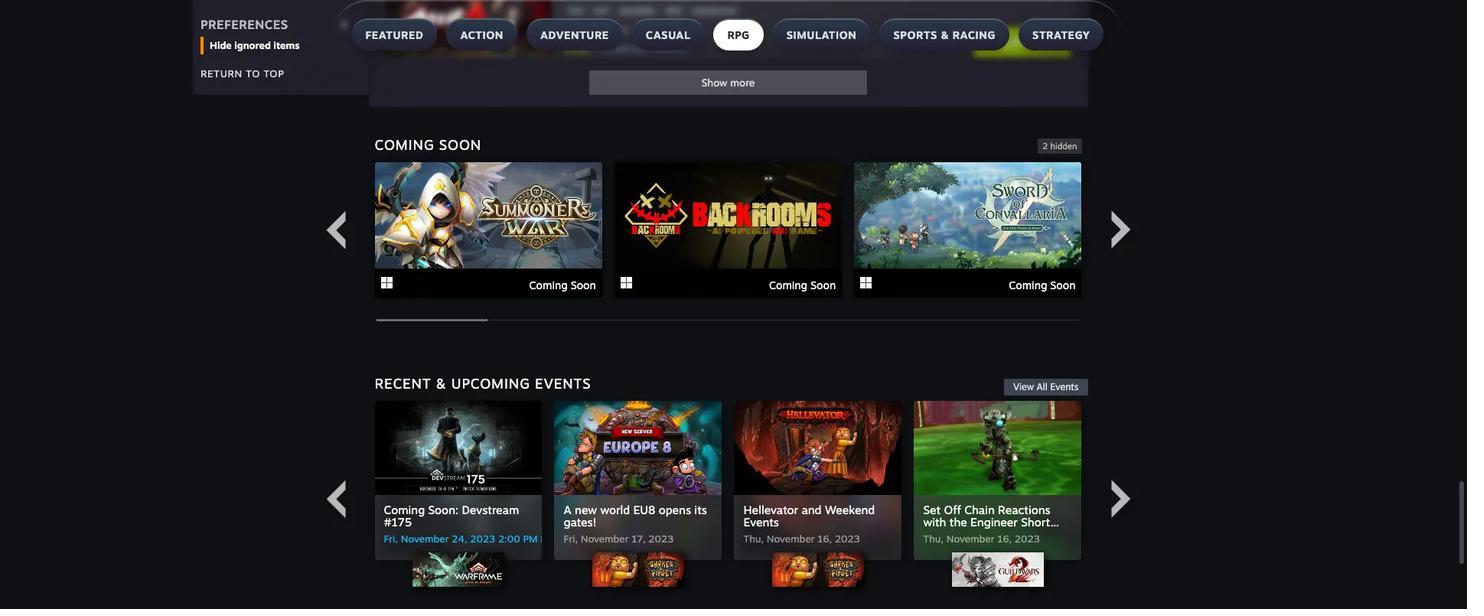 Task type: locate. For each thing, give the bounding box(es) containing it.
all
[[1037, 381, 1048, 392]]

1 vertical spatial &
[[436, 375, 447, 392]]

1 horizontal spatial play
[[989, 35, 1010, 48]]

play right to
[[946, 35, 967, 48]]

1 vertical spatial next image
[[1102, 480, 1140, 518]]

thu, november 16, 2023 down hellevator and weekend events
[[744, 532, 860, 545]]

soon
[[439, 136, 482, 153], [571, 278, 596, 291], [810, 278, 836, 291], [1050, 278, 1076, 291]]

25,
[[587, 25, 602, 36]]

3 november from the left
[[767, 532, 815, 545]]

return to top link
[[200, 67, 284, 79]]

thu, down with
[[923, 532, 944, 545]]

show
[[702, 76, 727, 88]]

coming
[[375, 136, 434, 153], [529, 278, 568, 291], [769, 278, 807, 291], [1009, 278, 1047, 291], [384, 503, 425, 517]]

events inside hellevator and weekend events
[[744, 515, 779, 529]]

user
[[631, 43, 650, 54]]

set off chain reactions with the engineer short bow proficiency
[[923, 503, 1051, 542]]

fri, down gates! in the bottom left of the page
[[564, 532, 578, 545]]

1 horizontal spatial rpg
[[728, 28, 750, 41]]

engineer
[[971, 515, 1018, 529]]

1 thu, from the left
[[744, 532, 764, 545]]

soon for 1st coming soon link from right
[[1050, 278, 1076, 291]]

coming soon for 1st coming soon link from right
[[1009, 278, 1076, 291]]

november down gates! in the bottom left of the page
[[581, 532, 629, 545]]

hide
[[209, 39, 231, 51]]

november down #175
[[401, 532, 449, 545]]

free
[[907, 35, 928, 48]]

simulation
[[787, 28, 857, 41]]

0 horizontal spatial &
[[436, 375, 447, 392]]

rpg down arts
[[728, 28, 750, 41]]

mixed | 13,654 user reviews
[[564, 43, 688, 54]]

0 horizontal spatial play
[[946, 35, 967, 48]]

november
[[401, 532, 449, 545], [581, 532, 629, 545], [767, 532, 815, 545], [947, 532, 995, 545]]

coming inside coming soon: devstream #175 fri, november 24, 2023 2:00 pm est
[[384, 503, 425, 517]]

0 vertical spatial next image
[[1102, 211, 1140, 249]]

play left the "for"
[[989, 35, 1010, 48]]

0 horizontal spatial fri,
[[384, 532, 398, 545]]

2 2023 from the left
[[648, 532, 674, 545]]

|
[[592, 43, 595, 54]]

events
[[535, 375, 591, 392], [1050, 381, 1079, 392], [744, 515, 779, 529]]

events for hellevator and weekend events
[[744, 515, 779, 529]]

pve
[[569, 6, 582, 15]]

aug 25, 2021
[[564, 25, 629, 36]]

16,
[[818, 532, 832, 545], [998, 532, 1012, 545]]

16, down hellevator and weekend events
[[818, 532, 832, 545]]

hide ignored items link
[[209, 38, 353, 53]]

2023 right the 24,
[[470, 532, 495, 545]]

upcoming
[[451, 375, 530, 392]]

november down hellevator and weekend events
[[767, 532, 815, 545]]

2 thu, november 16, 2023 from the left
[[923, 532, 1040, 545]]

1 coming soon link from the left
[[375, 162, 602, 300]]

return
[[200, 67, 242, 79]]

view all events
[[1013, 381, 1079, 392]]

chain
[[964, 503, 995, 517]]

24,
[[452, 532, 467, 545]]

with
[[923, 515, 946, 529]]

next image for 1st previous image
[[1102, 211, 1140, 249]]

16, down engineer
[[998, 532, 1012, 545]]

16, for weekend
[[818, 532, 832, 545]]

1 horizontal spatial fri,
[[564, 532, 578, 545]]

action
[[461, 28, 504, 41]]

1 horizontal spatial &
[[941, 28, 950, 41]]

2 thu, from the left
[[923, 532, 944, 545]]

thu, for hellevator and weekend events
[[744, 532, 764, 545]]

rpg
[[666, 6, 681, 15], [728, 28, 750, 41]]

previous image
[[316, 211, 355, 249], [316, 480, 355, 518]]

mixed
[[564, 43, 589, 54]]

1 vertical spatial previous image
[[316, 480, 355, 518]]

0 horizontal spatial 16,
[[818, 532, 832, 545]]

0 horizontal spatial thu,
[[744, 532, 764, 545]]

3 coming soon link from the left
[[854, 162, 1082, 300]]

set
[[923, 503, 941, 517]]

thu, down hellevator
[[744, 532, 764, 545]]

2 play from the left
[[989, 35, 1010, 48]]

4 november from the left
[[947, 532, 995, 545]]

1 horizontal spatial 16,
[[998, 532, 1012, 545]]

2 horizontal spatial events
[[1050, 381, 1079, 392]]

preferences
[[200, 17, 288, 32]]

1 next image from the top
[[1102, 211, 1140, 249]]

0 horizontal spatial coming soon link
[[375, 162, 602, 300]]

2023 right 17,
[[648, 532, 674, 545]]

sports & racing
[[894, 28, 996, 41]]

4 2023 from the left
[[1015, 532, 1040, 545]]

pm
[[523, 532, 538, 545]]

coming soon for third coming soon link from right
[[529, 278, 596, 291]]

reactions
[[998, 503, 1051, 517]]

2 16, from the left
[[998, 532, 1012, 545]]

coming soon: devstream #175 fri, november 24, 2023 2:00 pm est
[[384, 503, 558, 545]]

0 horizontal spatial rpg
[[666, 6, 681, 15]]

martial arts link
[[688, 4, 740, 18]]

mir4 image
[[384, 0, 551, 56]]

thu, november 16, 2023
[[744, 532, 860, 545], [923, 532, 1040, 545]]

events left and
[[744, 515, 779, 529]]

thu, for set off chain reactions with the engineer short bow proficiency
[[923, 532, 944, 545]]

show more
[[702, 76, 755, 88]]

1 fri, from the left
[[384, 532, 398, 545]]

2023 down weekend
[[835, 532, 860, 545]]

2023
[[470, 532, 495, 545], [648, 532, 674, 545], [835, 532, 860, 545], [1015, 532, 1040, 545]]

recent & upcoming events
[[375, 375, 591, 392]]

2 horizontal spatial coming soon link
[[854, 162, 1082, 300]]

0 vertical spatial rpg
[[666, 6, 681, 15]]

aug
[[564, 25, 584, 36]]

next image for 1st previous image from the bottom of the page
[[1102, 480, 1140, 518]]

3 2023 from the left
[[835, 532, 860, 545]]

&
[[941, 28, 950, 41], [436, 375, 447, 392]]

2 november from the left
[[581, 532, 629, 545]]

1 thu, november 16, 2023 from the left
[[744, 532, 860, 545]]

& for sports
[[941, 28, 950, 41]]

2023 down short on the right of page
[[1015, 532, 1040, 545]]

reviews
[[653, 43, 688, 54]]

coming for 2nd coming soon link from the left
[[769, 278, 807, 291]]

& for recent
[[436, 375, 447, 392]]

1 16, from the left
[[818, 532, 832, 545]]

1 horizontal spatial events
[[744, 515, 779, 529]]

2 next image from the top
[[1102, 480, 1140, 518]]

rpg up casual at left
[[666, 6, 681, 15]]

fri,
[[384, 532, 398, 545], [564, 532, 578, 545]]

opens
[[659, 503, 691, 517]]

1 horizontal spatial thu, november 16, 2023
[[923, 532, 1040, 545]]

martial
[[693, 6, 718, 15]]

1 2023 from the left
[[470, 532, 495, 545]]

play
[[946, 35, 967, 48], [989, 35, 1010, 48]]

next image
[[1102, 211, 1140, 249], [1102, 480, 1140, 518]]

0 vertical spatial previous image
[[316, 211, 355, 249]]

the
[[950, 515, 967, 529]]

events right upcoming
[[535, 375, 591, 392]]

free!
[[1030, 35, 1055, 48]]

show more button
[[589, 70, 867, 95]]

mmorpg link
[[614, 4, 659, 18]]

strategy
[[1033, 28, 1091, 41]]

november down the the
[[947, 532, 995, 545]]

0 vertical spatial &
[[941, 28, 950, 41]]

2021
[[605, 25, 629, 36]]

1 horizontal spatial thu,
[[923, 532, 944, 545]]

0 horizontal spatial events
[[535, 375, 591, 392]]

1 horizontal spatial coming soon link
[[614, 162, 842, 300]]

top
[[263, 67, 284, 79]]

events inside button
[[1050, 381, 1079, 392]]

hidden
[[1050, 141, 1077, 151]]

coming soon link
[[375, 162, 602, 300], [614, 162, 842, 300], [854, 162, 1082, 300]]

return to top
[[200, 67, 284, 79]]

coming for third coming soon link from right
[[529, 278, 568, 291]]

play for free!
[[989, 35, 1055, 48]]

1 november from the left
[[401, 532, 449, 545]]

& right free
[[941, 28, 950, 41]]

fri, down #175
[[384, 532, 398, 545]]

thu,
[[744, 532, 764, 545], [923, 532, 944, 545]]

soon for 2nd coming soon link from the left
[[810, 278, 836, 291]]

off
[[944, 503, 961, 517]]

coming soon
[[375, 136, 482, 153], [529, 278, 596, 291], [769, 278, 836, 291], [1009, 278, 1076, 291]]

coming soon for 2nd coming soon link from the left
[[769, 278, 836, 291]]

2023 for hellevator and weekend events
[[835, 532, 860, 545]]

november inside coming soon: devstream #175 fri, november 24, 2023 2:00 pm est
[[401, 532, 449, 545]]

0 horizontal spatial thu, november 16, 2023
[[744, 532, 860, 545]]

to
[[931, 35, 943, 48]]

thu, november 16, 2023 down engineer
[[923, 532, 1040, 545]]

& right recent
[[436, 375, 447, 392]]

events right all
[[1050, 381, 1079, 392]]

pve link
[[564, 4, 588, 18]]

2023 for a new world eu8 opens its gates!
[[648, 532, 674, 545]]

1 vertical spatial rpg
[[728, 28, 750, 41]]



Task type: describe. For each thing, give the bounding box(es) containing it.
hellevator
[[744, 503, 798, 517]]

november for hellevator and weekend events
[[767, 532, 815, 545]]

preferences hide ignored items
[[200, 17, 299, 51]]

backrooms image
[[614, 162, 842, 268]]

weekend
[[825, 503, 875, 517]]

17,
[[632, 532, 646, 545]]

martial arts
[[693, 6, 735, 15]]

november for set off chain reactions with the engineer short bow proficiency
[[947, 532, 995, 545]]

adventure
[[541, 28, 609, 41]]

#175
[[384, 515, 412, 529]]

rpg link
[[661, 4, 686, 18]]

soon for third coming soon link from right
[[571, 278, 596, 291]]

13,654
[[597, 43, 628, 54]]

featured
[[366, 28, 424, 41]]

events for recent & upcoming events
[[535, 375, 591, 392]]

devstream
[[462, 503, 519, 517]]

2023 for set off chain reactions with the engineer short bow proficiency
[[1015, 532, 1040, 545]]

2 hidden
[[1043, 141, 1077, 151]]

2 coming soon link from the left
[[614, 162, 842, 300]]

recent
[[375, 375, 431, 392]]

16, for chain
[[998, 532, 1012, 545]]

bow
[[923, 527, 946, 542]]

items
[[273, 39, 299, 51]]

new
[[575, 503, 597, 517]]

1 play from the left
[[946, 35, 967, 48]]

2
[[1043, 141, 1048, 151]]

thu, november 16, 2023 for events
[[744, 532, 860, 545]]

2 previous image from the top
[[316, 480, 355, 518]]

sports
[[894, 28, 938, 41]]

a
[[564, 503, 572, 517]]

ignored
[[234, 39, 270, 51]]

2 fri, from the left
[[564, 532, 578, 545]]

casual
[[646, 28, 691, 41]]

thu, november 16, 2023 for reactions
[[923, 532, 1040, 545]]

hellevator and weekend events
[[744, 503, 875, 529]]

proficiency
[[950, 527, 1009, 542]]

view
[[1013, 381, 1034, 392]]

view all events button
[[1004, 379, 1088, 395]]

rpg inside rpg link
[[666, 6, 681, 15]]

racing
[[953, 28, 996, 41]]

its
[[694, 503, 707, 517]]

world
[[600, 503, 630, 517]]

summoners war image
[[375, 162, 602, 268]]

2023 inside coming soon: devstream #175 fri, november 24, 2023 2:00 pm est
[[470, 532, 495, 545]]

est
[[541, 532, 558, 545]]

soon:
[[428, 503, 459, 517]]

mmorpg
[[620, 6, 654, 15]]

for
[[1013, 35, 1027, 48]]

sword of convallaria image
[[854, 162, 1082, 268]]

more
[[730, 76, 755, 88]]

fri, november 17, 2023
[[564, 532, 674, 545]]

and
[[802, 503, 822, 517]]

november for a new world eu8 opens its gates!
[[581, 532, 629, 545]]

fri, inside coming soon: devstream #175 fri, november 24, 2023 2:00 pm est
[[384, 532, 398, 545]]

a new world eu8 opens its gates!
[[564, 503, 707, 529]]

gates!
[[564, 515, 596, 529]]

pvp
[[594, 6, 607, 15]]

free to play
[[907, 35, 967, 48]]

coming for 1st coming soon link from right
[[1009, 278, 1047, 291]]

eu8
[[633, 503, 656, 517]]

pvp link
[[589, 4, 613, 18]]

to
[[246, 67, 260, 79]]

short
[[1021, 515, 1050, 529]]

1 previous image from the top
[[316, 211, 355, 249]]

2:00
[[498, 532, 520, 545]]

arts
[[720, 6, 735, 15]]



Task type: vqa. For each thing, say whether or not it's contained in the screenshot.
Weekend's 16,
yes



